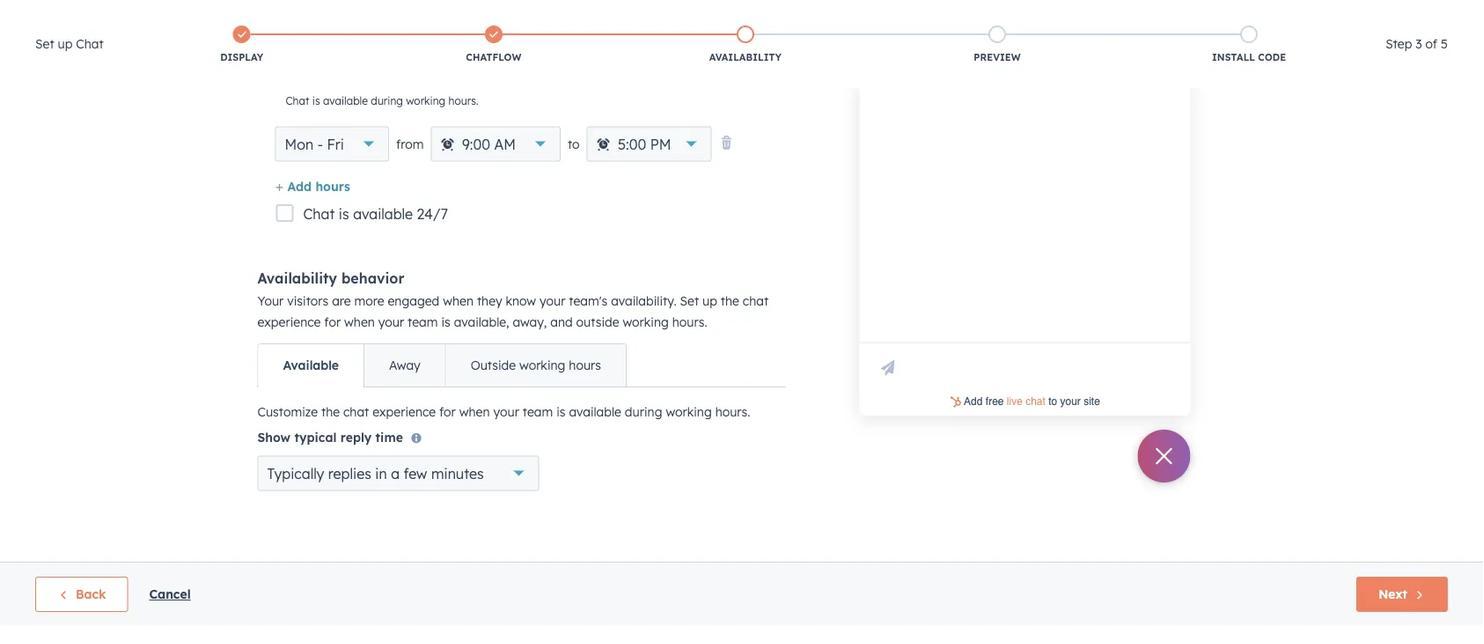 Task type: locate. For each thing, give the bounding box(es) containing it.
availability
[[710, 51, 782, 63], [258, 269, 337, 287]]

chat
[[76, 36, 104, 52], [286, 94, 309, 107], [303, 205, 335, 223]]

available left the 24/7
[[353, 205, 413, 223]]

availability inside list item
[[710, 51, 782, 63]]

1 vertical spatial the
[[321, 404, 340, 420]]

customize the chat experience for when your team is available during working hours.
[[258, 404, 751, 420]]

display
[[220, 51, 264, 63]]

the right availability.
[[721, 293, 740, 309]]

0 vertical spatial your
[[540, 293, 566, 309]]

add hours
[[288, 178, 350, 194]]

is down the outside working hours
[[557, 404, 566, 420]]

1 vertical spatial up
[[703, 293, 718, 309]]

2 vertical spatial chat
[[303, 205, 335, 223]]

0 vertical spatial chat
[[76, 36, 104, 52]]

team
[[408, 314, 438, 330], [523, 404, 553, 420]]

visitors
[[287, 293, 329, 309]]

experience down your
[[258, 314, 321, 330]]

customize
[[258, 404, 318, 420]]

your up and
[[540, 293, 566, 309]]

1 horizontal spatial team
[[523, 404, 553, 420]]

Search HubSpot search field
[[1236, 37, 1452, 67]]

5
[[1442, 36, 1449, 52]]

0 horizontal spatial your
[[378, 314, 404, 330]]

menu item
[[1142, 0, 1235, 28]]

1 vertical spatial chat
[[286, 94, 309, 107]]

available,
[[454, 314, 509, 330]]

working inside availability behavior your visitors are more engaged when they know your team's availability. set up the chat experience for when your team is available, away, and outside working hours.
[[623, 314, 669, 330]]

install code
[[1213, 51, 1287, 63]]

0 vertical spatial up
[[58, 36, 73, 52]]

1 horizontal spatial hours
[[569, 358, 601, 373]]

is left available,
[[442, 314, 451, 330]]

1 vertical spatial hours.
[[673, 314, 708, 330]]

availability inside availability behavior your visitors are more engaged when they know your team's availability. set up the chat experience for when your team is available, away, and outside working hours.
[[258, 269, 337, 287]]

search image
[[1447, 46, 1459, 58]]

pm
[[651, 135, 671, 153]]

available
[[283, 358, 339, 373]]

typically
[[267, 464, 324, 482]]

is down "add hours"
[[339, 205, 349, 223]]

experience inside availability behavior your visitors are more engaged when they know your team's availability. set up the chat experience for when your team is available, away, and outside working hours.
[[258, 314, 321, 330]]

chat is available during working hours.
[[286, 94, 479, 107]]

0 horizontal spatial availability
[[258, 269, 337, 287]]

up inside availability behavior your visitors are more engaged when they know your team's availability. set up the chat experience for when your team is available, away, and outside working hours.
[[703, 293, 718, 309]]

1 vertical spatial hours
[[569, 358, 601, 373]]

the up "show typical reply time"
[[321, 404, 340, 420]]

0 vertical spatial experience
[[258, 314, 321, 330]]

available link
[[258, 344, 364, 387]]

0 horizontal spatial during
[[371, 94, 403, 107]]

reply
[[341, 430, 372, 445]]

0 vertical spatial hours
[[316, 178, 350, 194]]

available up fri at the left top of the page
[[323, 94, 368, 107]]

1 horizontal spatial during
[[625, 404, 663, 420]]

when left they
[[443, 293, 474, 309]]

your
[[258, 293, 284, 309]]

0 vertical spatial available
[[323, 94, 368, 107]]

9:00
[[462, 135, 490, 153]]

0 vertical spatial during
[[371, 94, 403, 107]]

chat for chat is available 24/7
[[303, 205, 335, 223]]

chat
[[743, 293, 769, 309], [343, 404, 369, 420]]

0 vertical spatial availability
[[710, 51, 782, 63]]

during
[[371, 94, 403, 107], [625, 404, 663, 420]]

display completed list item
[[116, 22, 368, 68]]

1 horizontal spatial the
[[721, 293, 740, 309]]

1 horizontal spatial availability
[[710, 51, 782, 63]]

list containing display
[[116, 22, 1376, 68]]

mon
[[285, 135, 314, 153]]

1 vertical spatial available
[[353, 205, 413, 223]]

team down engaged
[[408, 314, 438, 330]]

hours right add
[[316, 178, 350, 194]]

2 vertical spatial your
[[494, 404, 519, 420]]

1 vertical spatial set
[[680, 293, 699, 309]]

0 horizontal spatial team
[[408, 314, 438, 330]]

back
[[76, 586, 106, 602]]

install
[[1213, 51, 1256, 63]]

for
[[324, 314, 341, 330], [439, 404, 456, 420]]

0 horizontal spatial set
[[35, 36, 54, 52]]

code
[[1259, 51, 1287, 63]]

hours
[[316, 178, 350, 194], [569, 358, 601, 373]]

0 horizontal spatial hours.
[[449, 94, 479, 107]]

0 horizontal spatial up
[[58, 36, 73, 52]]

0 vertical spatial when
[[443, 293, 474, 309]]

time
[[376, 430, 403, 445]]

chat is available 24/7
[[303, 205, 448, 223]]

2 vertical spatial available
[[569, 404, 621, 420]]

for inside availability behavior your visitors are more engaged when they know your team's availability. set up the chat experience for when your team is available, away, and outside working hours.
[[324, 314, 341, 330]]

2 horizontal spatial your
[[540, 293, 566, 309]]

availability for availability behavior your visitors are more engaged when they know your team's availability. set up the chat experience for when your team is available, away, and outside working hours.
[[258, 269, 337, 287]]

few
[[404, 464, 427, 482]]

2 horizontal spatial hours.
[[716, 404, 751, 420]]

chat inside heading
[[76, 36, 104, 52]]

typically replies in a few minutes
[[267, 464, 484, 482]]

0 vertical spatial chat
[[743, 293, 769, 309]]

preview
[[974, 51, 1021, 63]]

for down are on the top left
[[324, 314, 341, 330]]

cancel
[[149, 586, 191, 602]]

next button
[[1357, 577, 1449, 612]]

1 vertical spatial chat
[[343, 404, 369, 420]]

when
[[443, 293, 474, 309], [344, 314, 375, 330], [459, 404, 490, 420]]

list
[[116, 22, 1376, 68]]

are
[[332, 293, 351, 309]]

1 vertical spatial team
[[523, 404, 553, 420]]

0 vertical spatial for
[[324, 314, 341, 330]]

1 vertical spatial availability
[[258, 269, 337, 287]]

1 horizontal spatial set
[[680, 293, 699, 309]]

1 horizontal spatial chat
[[743, 293, 769, 309]]

24/7
[[417, 205, 448, 223]]

up
[[58, 36, 73, 52], [703, 293, 718, 309]]

0 vertical spatial set
[[35, 36, 54, 52]]

set up chat heading
[[35, 33, 104, 55]]

your down outside
[[494, 404, 519, 420]]

1 vertical spatial during
[[625, 404, 663, 420]]

available
[[323, 94, 368, 107], [353, 205, 413, 223], [569, 404, 621, 420]]

behavior
[[342, 269, 405, 287]]

for up minutes
[[439, 404, 456, 420]]

know
[[506, 293, 536, 309]]

is
[[312, 94, 320, 107], [339, 205, 349, 223], [442, 314, 451, 330], [557, 404, 566, 420]]

outside
[[576, 314, 620, 330]]

experience
[[258, 314, 321, 330], [373, 404, 436, 420]]

your
[[540, 293, 566, 309], [378, 314, 404, 330], [494, 404, 519, 420]]

mon - fri button
[[275, 126, 389, 162]]

away
[[389, 358, 421, 373]]

in
[[375, 464, 387, 482]]

step 3 of 5
[[1386, 36, 1449, 52]]

available down the outside working hours
[[569, 404, 621, 420]]

0 horizontal spatial for
[[324, 314, 341, 330]]

1 horizontal spatial up
[[703, 293, 718, 309]]

0 horizontal spatial experience
[[258, 314, 321, 330]]

1 horizontal spatial hours.
[[673, 314, 708, 330]]

team down outside working hours link
[[523, 404, 553, 420]]

from
[[396, 136, 424, 151]]

0 horizontal spatial chat
[[343, 404, 369, 420]]

0 horizontal spatial hours
[[316, 178, 350, 194]]

to
[[568, 136, 580, 151]]

your down more
[[378, 314, 404, 330]]

tab list containing available
[[258, 343, 627, 387]]

search button
[[1438, 37, 1468, 67]]

and
[[551, 314, 573, 330]]

set
[[35, 36, 54, 52], [680, 293, 699, 309]]

chatflow completed list item
[[368, 22, 620, 68]]

hours down outside
[[569, 358, 601, 373]]

5:00 pm button
[[587, 126, 712, 162]]

back button
[[35, 577, 128, 612]]

available for 24/7
[[353, 205, 413, 223]]

tab list
[[258, 343, 627, 387]]

3
[[1416, 36, 1423, 52]]

the
[[721, 293, 740, 309], [321, 404, 340, 420]]

1 vertical spatial experience
[[373, 404, 436, 420]]

0 vertical spatial team
[[408, 314, 438, 330]]

set inside heading
[[35, 36, 54, 52]]

availability list item
[[620, 22, 872, 68]]

hours.
[[449, 94, 479, 107], [673, 314, 708, 330], [716, 404, 751, 420]]

1 horizontal spatial for
[[439, 404, 456, 420]]

experience up time
[[373, 404, 436, 420]]

hours. inside availability behavior your visitors are more engaged when they know your team's availability. set up the chat experience for when your team is available, away, and outside working hours.
[[673, 314, 708, 330]]

0 vertical spatial the
[[721, 293, 740, 309]]

when down outside
[[459, 404, 490, 420]]

hubspot-live-chat-viral-iframe element
[[863, 394, 1187, 411]]

working
[[406, 94, 446, 107], [623, 314, 669, 330], [520, 358, 566, 373], [666, 404, 712, 420]]

engaged
[[388, 293, 440, 309]]

menu
[[1142, 0, 1463, 28]]

when down more
[[344, 314, 375, 330]]



Task type: describe. For each thing, give the bounding box(es) containing it.
is inside availability behavior your visitors are more engaged when they know your team's availability. set up the chat experience for when your team is available, away, and outside working hours.
[[442, 314, 451, 330]]

hours inside tab list
[[569, 358, 601, 373]]

1 vertical spatial for
[[439, 404, 456, 420]]

team's
[[569, 293, 608, 309]]

marketplaces button
[[1241, 0, 1278, 28]]

fri
[[327, 135, 344, 153]]

up inside the set up chat heading
[[58, 36, 73, 52]]

9:00 am
[[462, 135, 516, 153]]

availability for availability
[[710, 51, 782, 63]]

of
[[1426, 36, 1438, 52]]

show
[[258, 430, 291, 445]]

5:00 pm
[[618, 135, 671, 153]]

minutes
[[431, 464, 484, 482]]

chat inside availability behavior your visitors are more engaged when they know your team's availability. set up the chat experience for when your team is available, away, and outside working hours.
[[743, 293, 769, 309]]

preview list item
[[872, 22, 1124, 68]]

availability.
[[611, 293, 677, 309]]

team inside availability behavior your visitors are more engaged when they know your team's availability. set up the chat experience for when your team is available, away, and outside working hours.
[[408, 314, 438, 330]]

0 vertical spatial hours.
[[449, 94, 479, 107]]

away,
[[513, 314, 547, 330]]

add
[[288, 178, 312, 194]]

mon - fri
[[285, 135, 344, 153]]

0 horizontal spatial the
[[321, 404, 340, 420]]

is up mon - fri
[[312, 94, 320, 107]]

1 horizontal spatial your
[[494, 404, 519, 420]]

they
[[477, 293, 502, 309]]

hours inside button
[[316, 178, 350, 194]]

9:00 am button
[[431, 126, 561, 162]]

cancel button
[[149, 584, 191, 605]]

the inside availability behavior your visitors are more engaged when they know your team's availability. set up the chat experience for when your team is available, away, and outside working hours.
[[721, 293, 740, 309]]

replies
[[328, 464, 371, 482]]

outside
[[471, 358, 516, 373]]

add hours button
[[275, 176, 350, 199]]

outside working hours
[[471, 358, 601, 373]]

next
[[1379, 586, 1408, 602]]

marketplaces image
[[1251, 8, 1267, 24]]

more
[[354, 293, 384, 309]]

2 vertical spatial when
[[459, 404, 490, 420]]

typical
[[294, 430, 337, 445]]

set inside availability behavior your visitors are more engaged when they know your team's availability. set up the chat experience for when your team is available, away, and outside working hours.
[[680, 293, 699, 309]]

chat for chat is available during working hours.
[[286, 94, 309, 107]]

1 vertical spatial when
[[344, 314, 375, 330]]

set up chat
[[35, 36, 104, 52]]

chatflow
[[466, 51, 522, 63]]

step
[[1386, 36, 1413, 52]]

1 horizontal spatial experience
[[373, 404, 436, 420]]

install code list item
[[1124, 22, 1376, 68]]

1 vertical spatial your
[[378, 314, 404, 330]]

outside working hours link
[[445, 344, 626, 387]]

away link
[[364, 344, 445, 387]]

5:00
[[618, 135, 647, 153]]

2 vertical spatial hours.
[[716, 404, 751, 420]]

availability behavior your visitors are more engaged when they know your team's availability. set up the chat experience for when your team is available, away, and outside working hours.
[[258, 269, 769, 330]]

a
[[391, 464, 400, 482]]

available for during
[[323, 94, 368, 107]]

show typical reply time
[[258, 430, 403, 445]]

typically replies in a few minutes button
[[258, 456, 539, 491]]

am
[[494, 135, 516, 153]]

-
[[318, 135, 323, 153]]



Task type: vqa. For each thing, say whether or not it's contained in the screenshot.
in-
no



